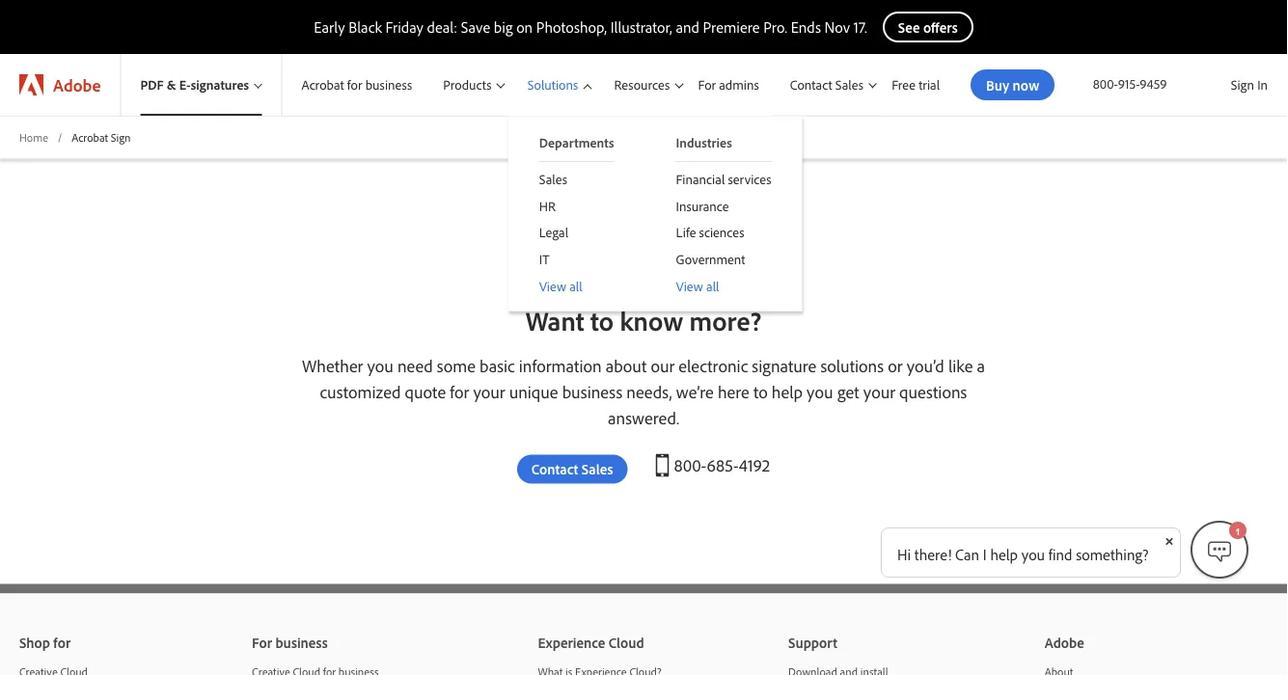Task type: describe. For each thing, give the bounding box(es) containing it.
illustrator,
[[610, 17, 672, 37]]

needs,
[[627, 381, 672, 403]]

sciences
[[699, 224, 744, 241]]

services
[[728, 171, 771, 188]]

want
[[526, 303, 584, 338]]

solutions button
[[508, 54, 595, 116]]

0 horizontal spatial for
[[347, 76, 362, 93]]

government
[[676, 251, 745, 268]]

departments
[[539, 134, 614, 151]]

like
[[948, 355, 973, 377]]

sign in button
[[1227, 69, 1272, 101]]

insurance
[[676, 197, 729, 214]]

acrobat for acrobat for business
[[301, 76, 344, 93]]

to inside 'whether you need some basic information about our electronic signature solutions or you'd like a customized quote for your unique business needs, we're here to help you get your questions answered.'
[[753, 381, 768, 403]]

4192
[[739, 455, 770, 477]]

1 your from the left
[[473, 381, 505, 403]]

for
[[698, 76, 716, 93]]

save
[[461, 17, 490, 37]]

0 horizontal spatial business
[[365, 76, 412, 93]]

hr link
[[508, 193, 645, 219]]

whether
[[302, 355, 363, 377]]

1 vertical spatial you
[[807, 381, 833, 403]]

home link
[[19, 129, 48, 145]]

need
[[397, 355, 433, 377]]

financial
[[676, 171, 725, 188]]

big
[[494, 17, 513, 37]]

hr
[[539, 197, 556, 214]]

pro.
[[763, 17, 787, 37]]

pdf & e-signatures button
[[121, 54, 281, 116]]

resources button
[[595, 54, 686, 116]]

you'd
[[907, 355, 944, 377]]

products
[[443, 76, 492, 93]]

acrobat for acrobat sign
[[72, 130, 108, 144]]

800-685-4192
[[674, 455, 770, 477]]

contact sales for contact sales link
[[531, 460, 613, 478]]

information
[[519, 355, 602, 377]]

contact sales link
[[517, 455, 628, 484]]

questions
[[899, 381, 967, 403]]

800-915-9459
[[1093, 75, 1167, 92]]

insurance link
[[645, 193, 802, 219]]

there!
[[914, 545, 952, 564]]

0 vertical spatial to
[[591, 303, 614, 338]]

government link
[[645, 246, 802, 272]]

contact for "contact sales" popup button
[[790, 76, 832, 93]]

sign in
[[1231, 76, 1268, 93]]

and
[[676, 17, 699, 37]]

financial services
[[676, 171, 771, 188]]

more?
[[689, 303, 761, 338]]

e-
[[179, 76, 191, 93]]

pdf & e-signatures
[[140, 76, 249, 93]]

photoshop,
[[536, 17, 607, 37]]

find
[[1048, 545, 1072, 564]]

sales link
[[508, 162, 645, 193]]

basic
[[480, 355, 515, 377]]

life sciences
[[676, 224, 744, 241]]

915-
[[1118, 75, 1140, 92]]

acrobat for business
[[301, 76, 412, 93]]

financial services link
[[645, 162, 802, 193]]

800-685-4192 link
[[651, 454, 770, 478]]

want to know more?
[[526, 303, 761, 338]]

here
[[718, 381, 749, 403]]

trial
[[919, 76, 940, 93]]

or
[[888, 355, 903, 377]]

we're
[[676, 381, 714, 403]]

some
[[437, 355, 476, 377]]

685-
[[707, 455, 739, 477]]

something?
[[1076, 545, 1149, 564]]

legal link
[[508, 219, 645, 246]]

9459
[[1140, 75, 1167, 92]]

contact sales for "contact sales" popup button
[[790, 76, 864, 93]]

sign inside button
[[1231, 76, 1254, 93]]

acrobat sign
[[72, 130, 131, 144]]

our
[[651, 355, 675, 377]]

adobe link
[[0, 54, 120, 116]]

view all for government
[[676, 277, 719, 294]]

1
[[1235, 526, 1241, 537]]

view for it
[[539, 277, 566, 294]]

all for it
[[569, 277, 582, 294]]

in
[[1257, 76, 1268, 93]]



Task type: vqa. For each thing, say whether or not it's contained in the screenshot.
HOW-TO • PHOTOGRAPHY
no



Task type: locate. For each thing, give the bounding box(es) containing it.
admins
[[719, 76, 759, 93]]

1 horizontal spatial contact
[[790, 76, 832, 93]]

industries
[[676, 134, 732, 151]]

1 vertical spatial sign
[[111, 130, 131, 144]]

sales for "contact sales" popup button
[[835, 76, 864, 93]]

0 horizontal spatial view all
[[539, 277, 582, 294]]

0 horizontal spatial you
[[367, 355, 393, 377]]

view
[[539, 277, 566, 294], [676, 277, 703, 294]]

sales down answered.
[[581, 460, 613, 478]]

view all link down government
[[645, 272, 802, 299]]

1 view all link from the left
[[508, 272, 645, 299]]

signature
[[752, 355, 816, 377]]

contact down unique
[[531, 460, 578, 478]]

black
[[349, 17, 382, 37]]

answered.
[[608, 407, 679, 429]]

view all link for government
[[645, 272, 802, 299]]

i
[[983, 545, 987, 564]]

sales inside contact sales link
[[581, 460, 613, 478]]

1 horizontal spatial 800-
[[1093, 75, 1118, 92]]

early black friday deal: save big on photoshop, illustrator, and premiere pro. ends nov 17.
[[314, 17, 867, 37]]

1 horizontal spatial for
[[450, 381, 469, 403]]

help
[[772, 381, 803, 403], [990, 545, 1018, 564]]

sales for contact sales link
[[581, 460, 613, 478]]

business inside 'whether you need some basic information about our electronic signature solutions or you'd like a customized quote for your unique business needs, we're here to help you get your questions answered.'
[[562, 381, 622, 403]]

acrobat down the "early"
[[301, 76, 344, 93]]

2 your from the left
[[863, 381, 895, 403]]

help right i
[[990, 545, 1018, 564]]

solutions
[[820, 355, 884, 377]]

free trial link
[[880, 54, 951, 116]]

1 horizontal spatial view all
[[676, 277, 719, 294]]

1 horizontal spatial your
[[863, 381, 895, 403]]

0 horizontal spatial sales
[[539, 171, 567, 188]]

for admins link
[[686, 54, 771, 116]]

0 horizontal spatial 800-
[[674, 455, 707, 477]]

hi
[[897, 545, 911, 564]]

solutions
[[527, 76, 578, 93]]

view all for it
[[539, 277, 582, 294]]

0 vertical spatial you
[[367, 355, 393, 377]]

about
[[606, 355, 647, 377]]

0 vertical spatial 800-
[[1093, 75, 1118, 92]]

2 vertical spatial sales
[[581, 460, 613, 478]]

whether you need some basic information about our electronic signature solutions or you'd like a customized quote for your unique business needs, we're here to help you get your questions answered.
[[302, 355, 985, 429]]

ends
[[791, 17, 821, 37]]

home
[[19, 130, 48, 144]]

1 all from the left
[[569, 277, 582, 294]]

view all link
[[508, 272, 645, 299], [645, 272, 802, 299]]

you up customized at bottom
[[367, 355, 393, 377]]

your down or
[[863, 381, 895, 403]]

1 vertical spatial business
[[562, 381, 622, 403]]

contact sales down unique
[[531, 460, 613, 478]]

early
[[314, 17, 345, 37]]

800- for 915-
[[1093, 75, 1118, 92]]

sign
[[1231, 76, 1254, 93], [111, 130, 131, 144]]

acrobat
[[301, 76, 344, 93], [72, 130, 108, 144]]

contact sales down nov
[[790, 76, 864, 93]]

1 vertical spatial 800-
[[674, 455, 707, 477]]

sales inside 'sales' link
[[539, 171, 567, 188]]

help inside 'whether you need some basic information about our electronic signature solutions or you'd like a customized quote for your unique business needs, we're here to help you get your questions answered.'
[[772, 381, 803, 403]]

all
[[569, 277, 582, 294], [706, 277, 719, 294]]

contact down ends
[[790, 76, 832, 93]]

0 horizontal spatial contact
[[531, 460, 578, 478]]

0 vertical spatial help
[[772, 381, 803, 403]]

17.
[[854, 17, 867, 37]]

friday
[[386, 17, 423, 37]]

1 horizontal spatial you
[[807, 381, 833, 403]]

acrobat for business link
[[282, 54, 424, 116]]

800- left 9459
[[1093, 75, 1118, 92]]

you
[[367, 355, 393, 377], [807, 381, 833, 403], [1021, 545, 1045, 564]]

life
[[676, 224, 696, 241]]

know
[[620, 303, 683, 338]]

view for government
[[676, 277, 703, 294]]

1 horizontal spatial contact sales
[[790, 76, 864, 93]]

to right here on the bottom right
[[753, 381, 768, 403]]

0 vertical spatial business
[[365, 76, 412, 93]]

to right want
[[591, 303, 614, 338]]

legal
[[539, 224, 568, 241]]

0 horizontal spatial help
[[772, 381, 803, 403]]

2 view from the left
[[676, 277, 703, 294]]

1 horizontal spatial acrobat
[[301, 76, 344, 93]]

all down it link
[[569, 277, 582, 294]]

deal:
[[427, 17, 457, 37]]

2 all from the left
[[706, 277, 719, 294]]

0 horizontal spatial your
[[473, 381, 505, 403]]

sales
[[835, 76, 864, 93], [539, 171, 567, 188], [581, 460, 613, 478]]

800- for 685-
[[674, 455, 707, 477]]

sales left free
[[835, 76, 864, 93]]

free
[[892, 76, 916, 93]]

it
[[539, 251, 549, 268]]

view down government
[[676, 277, 703, 294]]

&
[[167, 76, 176, 93]]

acrobat down adobe
[[72, 130, 108, 144]]

800- inside '800-685-4192' link
[[674, 455, 707, 477]]

2 view all from the left
[[676, 277, 719, 294]]

can
[[955, 545, 979, 564]]

0 vertical spatial sign
[[1231, 76, 1254, 93]]

1 vertical spatial to
[[753, 381, 768, 403]]

1 view all from the left
[[539, 277, 582, 294]]

you left get
[[807, 381, 833, 403]]

premiere
[[703, 17, 760, 37]]

1 horizontal spatial sales
[[581, 460, 613, 478]]

1 vertical spatial contact
[[531, 460, 578, 478]]

contact sales inside popup button
[[790, 76, 864, 93]]

0 vertical spatial for
[[347, 76, 362, 93]]

products button
[[424, 54, 508, 116]]

for inside 'whether you need some basic information about our electronic signature solutions or you'd like a customized quote for your unique business needs, we're here to help you get your questions answered.'
[[450, 381, 469, 403]]

contact sales
[[790, 76, 864, 93], [531, 460, 613, 478]]

800-
[[1093, 75, 1118, 92], [674, 455, 707, 477]]

0 horizontal spatial acrobat
[[72, 130, 108, 144]]

to
[[591, 303, 614, 338], [753, 381, 768, 403]]

800- left 4192
[[674, 455, 707, 477]]

free trial
[[892, 76, 940, 93]]

0 horizontal spatial all
[[569, 277, 582, 294]]

view all
[[539, 277, 582, 294], [676, 277, 719, 294]]

1 view from the left
[[539, 277, 566, 294]]

view all link up want
[[508, 272, 645, 299]]

1 horizontal spatial sign
[[1231, 76, 1254, 93]]

1 horizontal spatial help
[[990, 545, 1018, 564]]

pdf
[[140, 76, 164, 93]]

quote
[[405, 381, 446, 403]]

0 horizontal spatial view
[[539, 277, 566, 294]]

your down basic
[[473, 381, 505, 403]]

1 horizontal spatial to
[[753, 381, 768, 403]]

view all down government
[[676, 277, 719, 294]]

sales inside "contact sales" popup button
[[835, 76, 864, 93]]

all down government
[[706, 277, 719, 294]]

0 horizontal spatial sign
[[111, 130, 131, 144]]

0 vertical spatial contact
[[790, 76, 832, 93]]

contact sales button
[[771, 54, 880, 116]]

1 vertical spatial sales
[[539, 171, 567, 188]]

for down some on the bottom of page
[[450, 381, 469, 403]]

nov
[[825, 17, 850, 37]]

sign down 'adobe' link
[[111, 130, 131, 144]]

0 horizontal spatial contact sales
[[531, 460, 613, 478]]

help down signature
[[772, 381, 803, 403]]

1 vertical spatial acrobat
[[72, 130, 108, 144]]

1 vertical spatial for
[[450, 381, 469, 403]]

0 vertical spatial contact sales
[[790, 76, 864, 93]]

customized
[[320, 381, 401, 403]]

all for government
[[706, 277, 719, 294]]

for down black
[[347, 76, 362, 93]]

business down friday
[[365, 76, 412, 93]]

view all down it link
[[539, 277, 582, 294]]

2 horizontal spatial sales
[[835, 76, 864, 93]]

signatures
[[191, 76, 249, 93]]

hi there! can i help you find something?
[[897, 545, 1149, 564]]

2 horizontal spatial you
[[1021, 545, 1045, 564]]

0 horizontal spatial to
[[591, 303, 614, 338]]

1 vertical spatial help
[[990, 545, 1018, 564]]

for admins
[[698, 76, 759, 93]]

you left find
[[1021, 545, 1045, 564]]

1 button
[[1191, 521, 1248, 579]]

business
[[365, 76, 412, 93], [562, 381, 622, 403]]

2 view all link from the left
[[645, 272, 802, 299]]

contact for contact sales link
[[531, 460, 578, 478]]

it link
[[508, 246, 645, 272]]

1 horizontal spatial view
[[676, 277, 703, 294]]

800-915-9459 link
[[1093, 75, 1167, 92]]

0 vertical spatial sales
[[835, 76, 864, 93]]

view down it
[[539, 277, 566, 294]]

sales up the hr
[[539, 171, 567, 188]]

2 vertical spatial you
[[1021, 545, 1045, 564]]

1 horizontal spatial business
[[562, 381, 622, 403]]

business down information
[[562, 381, 622, 403]]

life sciences link
[[645, 219, 802, 246]]

0 vertical spatial acrobat
[[301, 76, 344, 93]]

contact
[[790, 76, 832, 93], [531, 460, 578, 478]]

resources
[[614, 76, 670, 93]]

1 horizontal spatial all
[[706, 277, 719, 294]]

1 vertical spatial contact sales
[[531, 460, 613, 478]]

contact inside popup button
[[790, 76, 832, 93]]

view all link for it
[[508, 272, 645, 299]]

sign left in
[[1231, 76, 1254, 93]]



